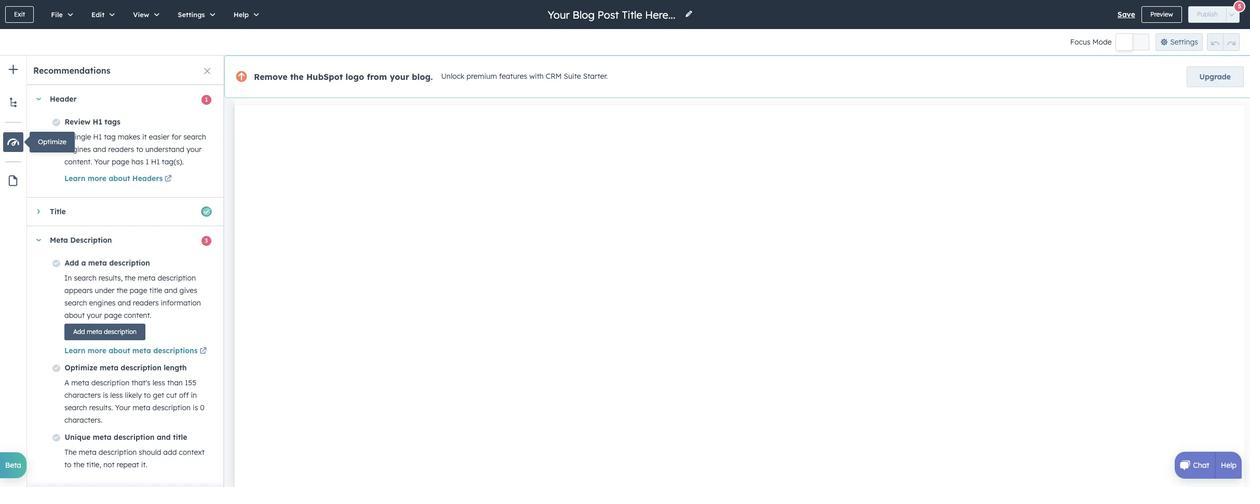 Task type: locate. For each thing, give the bounding box(es) containing it.
page up learn more about headers link
[[112, 157, 129, 167]]

title up information
[[149, 286, 162, 296]]

1 vertical spatial your
[[186, 145, 202, 154]]

0 vertical spatial is
[[103, 391, 108, 401]]

meta description
[[50, 236, 112, 245]]

engines down 'single'
[[64, 145, 91, 154]]

0 vertical spatial content.
[[64, 157, 92, 167]]

description up gives
[[158, 274, 196, 283]]

description up the results,
[[109, 259, 150, 268]]

meta up learn more about meta descriptions
[[87, 328, 102, 336]]

page
[[112, 157, 129, 167], [130, 286, 147, 296], [104, 311, 122, 321]]

1 a from the top
[[64, 132, 69, 142]]

to left get
[[144, 391, 151, 401]]

5
[[1238, 2, 1242, 10]]

add
[[65, 259, 79, 268], [73, 328, 85, 336]]

0 vertical spatial title
[[149, 286, 162, 296]]

0 vertical spatial about
[[109, 174, 130, 183]]

remove the hubspot logo from your blog.
[[254, 72, 433, 82]]

0 vertical spatial a
[[64, 132, 69, 142]]

1 vertical spatial about
[[64, 311, 85, 321]]

and up information
[[164, 286, 178, 296]]

caret image inside title dropdown button
[[37, 209, 40, 215]]

your up add meta description
[[87, 311, 102, 321]]

2 vertical spatial to
[[64, 461, 71, 470]]

search inside a meta description that's less than 155 characters is less likely to get cut off in search results. your meta description is 0 characters.
[[64, 404, 87, 413]]

focus
[[1071, 37, 1091, 47]]

meta right unique
[[93, 433, 111, 443]]

readers inside the in search results, the meta description appears under the page title and gives search engines and readers information about your page content.
[[133, 299, 159, 308]]

meta inside button
[[87, 328, 102, 336]]

search down characters
[[64, 404, 87, 413]]

your
[[390, 72, 409, 82], [186, 145, 202, 154], [87, 311, 102, 321]]

2 vertical spatial your
[[87, 311, 102, 321]]

1 vertical spatial readers
[[133, 299, 159, 308]]

1 horizontal spatial settings button
[[1156, 33, 1203, 51]]

settings right view button
[[178, 10, 205, 19]]

review h1 tags
[[65, 117, 120, 127]]

remove
[[254, 72, 288, 82]]

0 vertical spatial engines
[[64, 145, 91, 154]]

2 learn from the top
[[64, 347, 85, 356]]

learn more about meta descriptions link
[[64, 347, 209, 356]]

makes
[[118, 132, 140, 142]]

0 vertical spatial settings
[[178, 10, 205, 19]]

link opens in a new window image
[[165, 176, 172, 183], [200, 348, 207, 356], [200, 348, 207, 356]]

2 vertical spatial about
[[109, 347, 130, 356]]

link opens in a new window image inside learn more about headers link
[[165, 176, 172, 183]]

search inside a single h1 tag makes it easier for search engines and readers to understand your content. your page has 1 h1 tag(s).
[[183, 132, 206, 142]]

add
[[163, 448, 177, 458]]

0 vertical spatial add
[[65, 259, 79, 268]]

description up not
[[99, 448, 137, 458]]

caret image inside meta description dropdown button
[[35, 239, 42, 242]]

1 horizontal spatial title
[[173, 433, 187, 443]]

0 horizontal spatial to
[[64, 461, 71, 470]]

meta
[[88, 259, 107, 268], [138, 274, 156, 283], [87, 328, 102, 336], [132, 347, 151, 356], [100, 364, 118, 373], [71, 379, 89, 388], [133, 404, 150, 413], [93, 433, 111, 443], [79, 448, 97, 458]]

to up has in the left top of the page
[[136, 145, 143, 154]]

1 vertical spatial to
[[144, 391, 151, 401]]

1 vertical spatial page
[[130, 286, 147, 296]]

to
[[136, 145, 143, 154], [144, 391, 151, 401], [64, 461, 71, 470]]

1 vertical spatial content.
[[124, 311, 152, 321]]

1
[[146, 157, 149, 167]]

the
[[290, 72, 304, 82], [125, 274, 136, 283], [117, 286, 128, 296], [74, 461, 85, 470]]

1 more from the top
[[88, 174, 106, 183]]

0 horizontal spatial your
[[87, 311, 102, 321]]

1 horizontal spatial to
[[136, 145, 143, 154]]

0 vertical spatial help
[[234, 10, 249, 19]]

h1
[[93, 117, 102, 127], [93, 132, 102, 142], [151, 157, 160, 167]]

is up results. on the bottom left
[[103, 391, 108, 401]]

0 vertical spatial page
[[112, 157, 129, 167]]

page inside a single h1 tag makes it easier for search engines and readers to understand your content. your page has 1 h1 tag(s).
[[112, 157, 129, 167]]

more down add meta description button
[[88, 347, 106, 356]]

a up characters
[[64, 379, 69, 388]]

learn down add meta description button
[[64, 347, 85, 356]]

None field
[[547, 8, 679, 22]]

about for learn more about meta descriptions
[[109, 347, 130, 356]]

1 horizontal spatial help
[[1221, 461, 1237, 471]]

description down optimize meta description length
[[91, 379, 129, 388]]

premium
[[467, 72, 497, 81]]

cut
[[166, 391, 177, 401]]

search
[[183, 132, 206, 142], [74, 274, 97, 283], [64, 299, 87, 308], [64, 404, 87, 413]]

1 horizontal spatial settings
[[1171, 37, 1199, 47]]

1 vertical spatial less
[[110, 391, 123, 401]]

the inside the meta description should add context to the title, not repeat it.
[[74, 461, 85, 470]]

h1 right 1 at the left top
[[151, 157, 160, 167]]

1 vertical spatial is
[[193, 404, 198, 413]]

caret image for meta description
[[35, 239, 42, 242]]

1 vertical spatial optimize
[[65, 364, 97, 373]]

about down 'appears'
[[64, 311, 85, 321]]

it.
[[141, 461, 147, 470]]

2 vertical spatial page
[[104, 311, 122, 321]]

a inside a meta description that's less than 155 characters is less likely to get cut off in search results. your meta description is 0 characters.
[[64, 379, 69, 388]]

description down cut
[[153, 404, 191, 413]]

1 vertical spatial add
[[73, 328, 85, 336]]

readers inside a single h1 tag makes it easier for search engines and readers to understand your content. your page has 1 h1 tag(s).
[[108, 145, 134, 154]]

1 horizontal spatial your
[[115, 404, 131, 413]]

and down tag at the left top of the page
[[93, 145, 106, 154]]

0 vertical spatial your
[[94, 157, 110, 167]]

optimize left 'single'
[[38, 138, 66, 146]]

optimize up characters
[[65, 364, 97, 373]]

caret image
[[37, 209, 40, 215], [35, 239, 42, 242]]

single
[[71, 132, 91, 142]]

2 more from the top
[[88, 347, 106, 356]]

0 horizontal spatial settings button
[[167, 0, 223, 29]]

caret image left meta at the left of page
[[35, 239, 42, 242]]

1 horizontal spatial content.
[[124, 311, 152, 321]]

from
[[367, 72, 387, 82]]

less
[[153, 379, 165, 388], [110, 391, 123, 401]]

optimize meta description length
[[65, 364, 187, 373]]

optimize for optimize
[[38, 138, 66, 146]]

and
[[93, 145, 106, 154], [164, 286, 178, 296], [118, 299, 131, 308], [157, 433, 171, 443]]

more up title dropdown button
[[88, 174, 106, 183]]

description inside the meta description should add context to the title, not repeat it.
[[99, 448, 137, 458]]

add inside button
[[73, 328, 85, 336]]

caret image left title
[[37, 209, 40, 215]]

chat
[[1194, 461, 1210, 471]]

engines
[[64, 145, 91, 154], [89, 299, 116, 308]]

meta right the results,
[[138, 274, 156, 283]]

1 horizontal spatial is
[[193, 404, 198, 413]]

description up learn more about meta descriptions
[[104, 328, 137, 336]]

engines down under
[[89, 299, 116, 308]]

1 vertical spatial a
[[64, 379, 69, 388]]

starter.
[[583, 72, 608, 81]]

1 vertical spatial help
[[1221, 461, 1237, 471]]

meta up title,
[[79, 448, 97, 458]]

content. inside a single h1 tag makes it easier for search engines and readers to understand your content. your page has 1 h1 tag(s).
[[64, 157, 92, 167]]

less up get
[[153, 379, 165, 388]]

help button
[[223, 0, 267, 29]]

publish group
[[1188, 6, 1240, 23]]

for
[[172, 132, 181, 142]]

your right understand
[[186, 145, 202, 154]]

add for add a meta description
[[65, 259, 79, 268]]

add left a
[[65, 259, 79, 268]]

about up optimize meta description length
[[109, 347, 130, 356]]

engines inside a single h1 tag makes it easier for search engines and readers to understand your content. your page has 1 h1 tag(s).
[[64, 145, 91, 154]]

search right for
[[183, 132, 206, 142]]

help
[[234, 10, 249, 19], [1221, 461, 1237, 471]]

0 horizontal spatial content.
[[64, 157, 92, 167]]

readers
[[108, 145, 134, 154], [133, 299, 159, 308]]

0 vertical spatial to
[[136, 145, 143, 154]]

1 vertical spatial caret image
[[35, 239, 42, 242]]

to inside a single h1 tag makes it easier for search engines and readers to understand your content. your page has 1 h1 tag(s).
[[136, 145, 143, 154]]

publish
[[1197, 10, 1218, 18]]

a inside a single h1 tag makes it easier for search engines and readers to understand your content. your page has 1 h1 tag(s).
[[64, 132, 69, 142]]

than
[[167, 379, 183, 388]]

about
[[109, 174, 130, 183], [64, 311, 85, 321], [109, 347, 130, 356]]

the left title,
[[74, 461, 85, 470]]

the
[[64, 448, 77, 458]]

in
[[191, 391, 197, 401]]

a left 'single'
[[64, 132, 69, 142]]

more for learn more about meta descriptions
[[88, 347, 106, 356]]

the down the results,
[[117, 286, 128, 296]]

0 horizontal spatial less
[[110, 391, 123, 401]]

optimize for optimize meta description length
[[65, 364, 97, 373]]

1 vertical spatial settings button
[[1156, 33, 1203, 51]]

1 vertical spatial learn
[[64, 347, 85, 356]]

about left headers
[[109, 174, 130, 183]]

0 horizontal spatial your
[[94, 157, 110, 167]]

add for add meta description
[[73, 328, 85, 336]]

has
[[131, 157, 144, 167]]

h1 left tag at the left top of the page
[[93, 132, 102, 142]]

2 a from the top
[[64, 379, 69, 388]]

0 vertical spatial less
[[153, 379, 165, 388]]

meta right a
[[88, 259, 107, 268]]

content.
[[64, 157, 92, 167], [124, 311, 152, 321]]

title
[[149, 286, 162, 296], [173, 433, 187, 443]]

1 vertical spatial title
[[173, 433, 187, 443]]

is left 0
[[193, 404, 198, 413]]

1 vertical spatial your
[[115, 404, 131, 413]]

settings down preview button
[[1171, 37, 1199, 47]]

page right under
[[130, 286, 147, 296]]

2 horizontal spatial your
[[390, 72, 409, 82]]

155
[[185, 379, 196, 388]]

crm
[[546, 72, 562, 81]]

easier
[[149, 132, 170, 142]]

a
[[64, 132, 69, 142], [64, 379, 69, 388]]

0 vertical spatial your
[[390, 72, 409, 82]]

and down the results,
[[118, 299, 131, 308]]

1 horizontal spatial less
[[153, 379, 165, 388]]

learn up title
[[64, 174, 85, 183]]

optimize
[[38, 138, 66, 146], [65, 364, 97, 373]]

in search results, the meta description appears under the page title and gives search engines and readers information about your page content.
[[64, 274, 201, 321]]

to inside the meta description should add context to the title, not repeat it.
[[64, 461, 71, 470]]

readers down makes
[[108, 145, 134, 154]]

1 learn from the top
[[64, 174, 85, 183]]

repeat
[[117, 461, 139, 470]]

to down the
[[64, 461, 71, 470]]

off
[[179, 391, 189, 401]]

2 horizontal spatial to
[[144, 391, 151, 401]]

search down 'appears'
[[64, 299, 87, 308]]

information
[[161, 299, 201, 308]]

0 vertical spatial caret image
[[37, 209, 40, 215]]

content. down 'single'
[[64, 157, 92, 167]]

1 vertical spatial engines
[[89, 299, 116, 308]]

is
[[103, 391, 108, 401], [193, 404, 198, 413]]

help inside help button
[[234, 10, 249, 19]]

your down "likely"
[[115, 404, 131, 413]]

group
[[1207, 33, 1240, 51]]

content. up learn more about meta descriptions link
[[124, 311, 152, 321]]

your up learn more about headers
[[94, 157, 110, 167]]

add down 'appears'
[[73, 328, 85, 336]]

your right from
[[390, 72, 409, 82]]

1 horizontal spatial your
[[186, 145, 202, 154]]

content. inside the in search results, the meta description appears under the page title and gives search engines and readers information about your page content.
[[124, 311, 152, 321]]

0 vertical spatial more
[[88, 174, 106, 183]]

under
[[95, 286, 115, 296]]

about for learn more about headers
[[109, 174, 130, 183]]

0 vertical spatial optimize
[[38, 138, 66, 146]]

readers left information
[[133, 299, 159, 308]]

0 vertical spatial settings button
[[167, 0, 223, 29]]

0 horizontal spatial title
[[149, 286, 162, 296]]

meta down learn more about meta descriptions
[[100, 364, 118, 373]]

1 vertical spatial more
[[88, 347, 106, 356]]

0 vertical spatial h1
[[93, 117, 102, 127]]

h1 left tags
[[93, 117, 102, 127]]

title inside the in search results, the meta description appears under the page title and gives search engines and readers information about your page content.
[[149, 286, 162, 296]]

gives
[[180, 286, 197, 296]]

less left "likely"
[[110, 391, 123, 401]]

0 vertical spatial readers
[[108, 145, 134, 154]]

0 horizontal spatial help
[[234, 10, 249, 19]]

blog.
[[412, 72, 433, 82]]

title up add at left
[[173, 433, 187, 443]]

page up add meta description
[[104, 311, 122, 321]]

meta inside the in search results, the meta description appears under the page title and gives search engines and readers information about your page content.
[[138, 274, 156, 283]]

results.
[[89, 404, 113, 413]]

0 vertical spatial learn
[[64, 174, 85, 183]]



Task type: vqa. For each thing, say whether or not it's contained in the screenshot.
the Products
no



Task type: describe. For each thing, give the bounding box(es) containing it.
meta up characters
[[71, 379, 89, 388]]

edit button
[[80, 0, 122, 29]]

engines inside the in search results, the meta description appears under the page title and gives search engines and readers information about your page content.
[[89, 299, 116, 308]]

unlock
[[441, 72, 465, 81]]

publish button
[[1188, 6, 1227, 23]]

length
[[164, 364, 187, 373]]

your inside a meta description that's less than 155 characters is less likely to get cut off in search results. your meta description is 0 characters.
[[115, 404, 131, 413]]

understand
[[145, 145, 184, 154]]

meta description button
[[27, 227, 213, 255]]

and inside a single h1 tag makes it easier for search engines and readers to understand your content. your page has 1 h1 tag(s).
[[93, 145, 106, 154]]

view
[[133, 10, 149, 19]]

in
[[64, 274, 72, 283]]

headers
[[132, 174, 163, 183]]

unique meta description and title
[[65, 433, 187, 443]]

meta down "likely"
[[133, 404, 150, 413]]

learn more about headers link
[[64, 174, 174, 183]]

a for a single h1 tag makes it easier for search engines and readers to understand your content. your page has 1 h1 tag(s).
[[64, 132, 69, 142]]

link opens in a new window image for learn more about headers
[[165, 176, 172, 183]]

upgrade link
[[1187, 66, 1244, 87]]

focus mode
[[1071, 37, 1112, 47]]

a for a meta description that's less than 155 characters is less likely to get cut off in search results. your meta description is 0 characters.
[[64, 379, 69, 388]]

appears
[[64, 286, 93, 296]]

save
[[1118, 10, 1136, 19]]

learn for learn more about headers
[[64, 174, 85, 183]]

results,
[[99, 274, 123, 283]]

preview button
[[1142, 6, 1182, 23]]

link opens in a new window image for learn more about meta descriptions
[[200, 348, 207, 356]]

learn more about meta descriptions
[[64, 347, 198, 356]]

tags
[[105, 117, 120, 127]]

title,
[[87, 461, 101, 470]]

get
[[153, 391, 164, 401]]

recommendations
[[33, 65, 110, 76]]

it
[[142, 132, 147, 142]]

hubspot
[[306, 72, 343, 82]]

your inside a single h1 tag makes it easier for search engines and readers to understand your content. your page has 1 h1 tag(s).
[[186, 145, 202, 154]]

tag
[[104, 132, 116, 142]]

should
[[139, 448, 161, 458]]

file button
[[40, 0, 80, 29]]

mode
[[1093, 37, 1112, 47]]

learn more about headers
[[64, 174, 163, 183]]

to inside a meta description that's less than 155 characters is less likely to get cut off in search results. your meta description is 0 characters.
[[144, 391, 151, 401]]

caret image
[[35, 98, 42, 101]]

learn for learn more about meta descriptions
[[64, 347, 85, 356]]

your inside the in search results, the meta description appears under the page title and gives search engines and readers information about your page content.
[[87, 311, 102, 321]]

and up add at left
[[157, 433, 171, 443]]

with
[[530, 72, 544, 81]]

file
[[51, 10, 63, 19]]

caret image for title
[[37, 209, 40, 215]]

upgrade
[[1200, 72, 1231, 82]]

descriptions
[[153, 347, 198, 356]]

description inside the in search results, the meta description appears under the page title and gives search engines and readers information about your page content.
[[158, 274, 196, 283]]

exit link
[[5, 6, 34, 23]]

description inside button
[[104, 328, 137, 336]]

logo
[[346, 72, 364, 82]]

description up that's
[[121, 364, 162, 373]]

tag(s).
[[162, 157, 184, 167]]

a single h1 tag makes it easier for search engines and readers to understand your content. your page has 1 h1 tag(s).
[[64, 132, 206, 167]]

meta up optimize meta description length
[[132, 347, 151, 356]]

likely
[[125, 391, 142, 401]]

the right the results,
[[125, 274, 136, 283]]

view button
[[122, 0, 167, 29]]

meta inside the meta description should add context to the title, not repeat it.
[[79, 448, 97, 458]]

more for learn more about headers
[[88, 174, 106, 183]]

your inside a single h1 tag makes it easier for search engines and readers to understand your content. your page has 1 h1 tag(s).
[[94, 157, 110, 167]]

beta
[[5, 461, 21, 471]]

2 vertical spatial h1
[[151, 157, 160, 167]]

context
[[179, 448, 205, 458]]

exit
[[14, 10, 25, 18]]

review
[[65, 117, 91, 127]]

header
[[50, 95, 77, 104]]

link opens in a new window image
[[165, 176, 172, 183]]

add a meta description
[[65, 259, 150, 268]]

description
[[70, 236, 112, 245]]

edit
[[91, 10, 105, 19]]

the meta description should add context to the title, not repeat it.
[[64, 448, 205, 470]]

title button
[[27, 198, 213, 226]]

about inside the in search results, the meta description appears under the page title and gives search engines and readers information about your page content.
[[64, 311, 85, 321]]

a meta description that's less than 155 characters is less likely to get cut off in search results. your meta description is 0 characters.
[[64, 379, 205, 425]]

1 vertical spatial settings
[[1171, 37, 1199, 47]]

meta
[[50, 236, 68, 245]]

characters
[[64, 391, 101, 401]]

header button
[[27, 85, 213, 113]]

search up 'appears'
[[74, 274, 97, 283]]

0 horizontal spatial is
[[103, 391, 108, 401]]

save button
[[1118, 8, 1136, 21]]

0
[[200, 404, 205, 413]]

features
[[499, 72, 527, 81]]

beta button
[[0, 453, 27, 479]]

not
[[103, 461, 115, 470]]

1 vertical spatial h1
[[93, 132, 102, 142]]

unlock premium features with crm suite starter.
[[441, 72, 608, 81]]

suite
[[564, 72, 581, 81]]

0 horizontal spatial settings
[[178, 10, 205, 19]]

unique
[[65, 433, 91, 443]]

the right remove
[[290, 72, 304, 82]]

add meta description
[[73, 328, 137, 336]]

focus mode element
[[1116, 34, 1150, 50]]

add meta description button
[[64, 324, 145, 341]]

that's
[[132, 379, 151, 388]]

close image
[[204, 68, 210, 74]]

preview
[[1151, 10, 1173, 18]]

characters.
[[64, 416, 102, 425]]

description up the meta description should add context to the title, not repeat it. at bottom
[[114, 433, 155, 443]]



